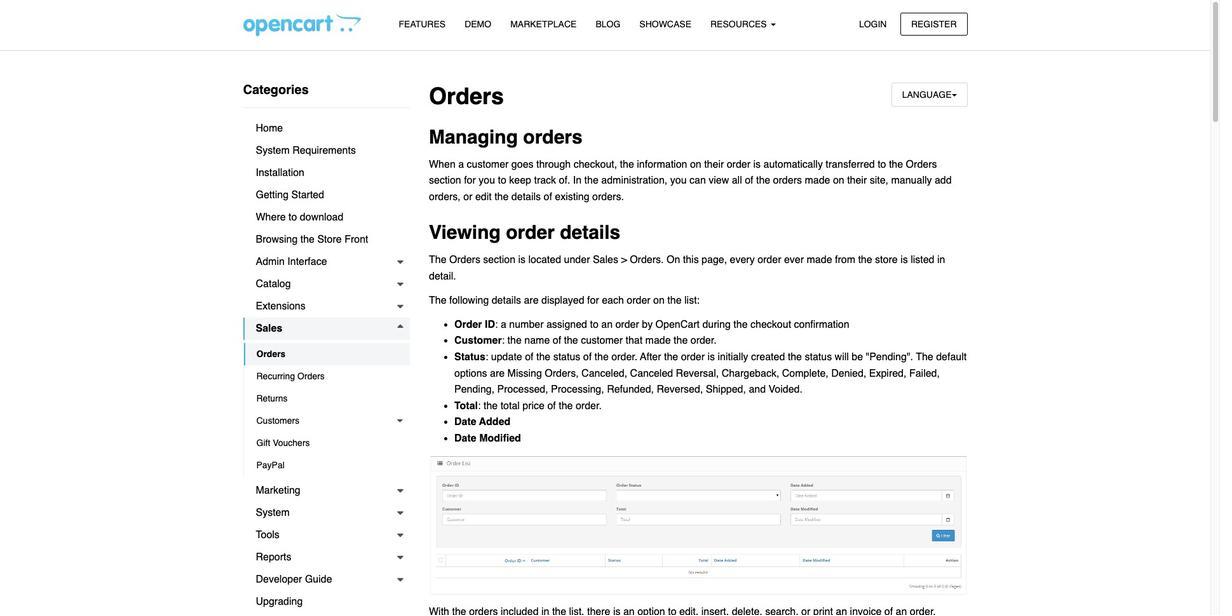 Task type: describe. For each thing, give the bounding box(es) containing it.
language button
[[892, 83, 968, 107]]

pending,
[[454, 384, 495, 395]]

orders.
[[592, 191, 624, 203]]

1 date from the top
[[454, 417, 476, 428]]

checkout
[[751, 319, 791, 330]]

by
[[642, 319, 653, 330]]

started
[[291, 189, 324, 201]]

system requirements
[[256, 145, 356, 156]]

showcase
[[640, 19, 692, 29]]

status
[[454, 351, 486, 363]]

denied,
[[831, 368, 867, 379]]

when
[[429, 159, 456, 170]]

created
[[751, 351, 785, 363]]

in
[[573, 175, 582, 186]]

categories
[[243, 83, 309, 97]]

: inside : update of the status of the order. after the order is initially created the status will be "pending". the default options are missing orders, canceled, canceled reversal, chargeback, complete, denied, expired, failed, pending, processed, processing, refunded, reversed, shipped, and voided.
[[486, 351, 488, 363]]

system requirements link
[[243, 140, 410, 162]]

an
[[601, 319, 613, 330]]

the down name
[[536, 351, 551, 363]]

the up added
[[484, 400, 498, 412]]

where to download link
[[243, 207, 410, 229]]

ever
[[784, 254, 804, 266]]

getting started
[[256, 189, 324, 201]]

order right each
[[627, 295, 651, 306]]

getting
[[256, 189, 289, 201]]

browsing
[[256, 234, 298, 245]]

to inside order id : a number assigned to an order by opencart during the checkout confirmation customer : the name of the customer that made the order.
[[590, 319, 599, 330]]

in
[[937, 254, 945, 266]]

store
[[875, 254, 898, 266]]

catalog
[[256, 278, 291, 290]]

processed,
[[497, 384, 548, 395]]

for inside when a customer goes through checkout, the information on their order is automatically transferred to the orders section for you to keep track of. in the administration, you can view all of the orders made on their site, manually add orders, or edit the details of existing orders.
[[464, 175, 476, 186]]

or
[[463, 191, 473, 203]]

section inside the orders section is located under sales > orders. on this page, every order ever made from the store is listed in detail.
[[483, 254, 515, 266]]

from
[[835, 254, 855, 266]]

transferred
[[826, 159, 875, 170]]

can
[[690, 175, 706, 186]]

orders inside recurring orders link
[[298, 371, 325, 381]]

made inside the orders section is located under sales > orders. on this page, every order ever made from the store is listed in detail.
[[807, 254, 832, 266]]

order id : a number assigned to an order by opencart during the checkout confirmation customer : the name of the customer that made the order.
[[454, 319, 850, 347]]

missing
[[508, 368, 542, 379]]

browsing the store front
[[256, 234, 368, 245]]

failed,
[[909, 368, 940, 379]]

to up site,
[[878, 159, 886, 170]]

: up customer
[[495, 319, 498, 330]]

the right edit
[[495, 191, 509, 203]]

information
[[637, 159, 687, 170]]

gift vouchers
[[256, 438, 310, 448]]

the left list:
[[668, 295, 682, 306]]

reversed,
[[657, 384, 703, 395]]

page,
[[702, 254, 727, 266]]

1 vertical spatial for
[[587, 295, 599, 306]]

the down assigned
[[564, 335, 578, 347]]

is inside when a customer goes through checkout, the information on their order is automatically transferred to the orders section for you to keep track of. in the administration, you can view all of the orders made on their site, manually add orders, or edit the details of existing orders.
[[753, 159, 761, 170]]

the for the orders section is located under sales > orders. on this page, every order ever made from the store is listed in detail.
[[429, 254, 447, 266]]

opencart - open source shopping cart solution image
[[243, 13, 361, 36]]

2 status from the left
[[805, 351, 832, 363]]

gift vouchers link
[[244, 432, 410, 454]]

track
[[534, 175, 556, 186]]

: update of the status of the order. after the order is initially created the status will be "pending". the default options are missing orders, canceled, canceled reversal, chargeback, complete, denied, expired, failed, pending, processed, processing, refunded, reversed, shipped, and voided.
[[454, 351, 967, 395]]

2 horizontal spatial on
[[833, 175, 844, 186]]

reports
[[256, 552, 291, 563]]

the right all
[[756, 175, 770, 186]]

developer guide
[[256, 574, 332, 585]]

orders inside when a customer goes through checkout, the information on their order is automatically transferred to the orders section for you to keep track of. in the administration, you can view all of the orders made on their site, manually add orders, or edit the details of existing orders.
[[906, 159, 937, 170]]

default
[[936, 351, 967, 363]]

recurring orders link
[[244, 365, 410, 388]]

orders inside when a customer goes through checkout, the information on their order is automatically transferred to the orders section for you to keep track of. in the administration, you can view all of the orders made on their site, manually add orders, or edit the details of existing orders.
[[773, 175, 802, 186]]

number
[[509, 319, 544, 330]]

order inside : update of the status of the order. after the order is initially created the status will be "pending". the default options are missing orders, canceled, canceled reversal, chargeback, complete, denied, expired, failed, pending, processed, processing, refunded, reversed, shipped, and voided.
[[681, 351, 705, 363]]

vouchers
[[273, 438, 310, 448]]

of inside order id : a number assigned to an order by opencart during the checkout confirmation customer : the name of the customer that made the order.
[[553, 335, 561, 347]]

orders up managing at the top of page
[[429, 83, 504, 109]]

system for system requirements
[[256, 145, 290, 156]]

developer
[[256, 574, 302, 585]]

details for following
[[492, 295, 521, 306]]

site,
[[870, 175, 889, 186]]

details for order
[[560, 221, 620, 244]]

the inside : update of the status of the order. after the order is initially created the status will be "pending". the default options are missing orders, canceled, canceled reversal, chargeback, complete, denied, expired, failed, pending, processed, processing, refunded, reversed, shipped, and voided.
[[916, 351, 934, 363]]

the up 'manually'
[[889, 159, 903, 170]]

order inside the orders section is located under sales > orders. on this page, every order ever made from the store is listed in detail.
[[758, 254, 781, 266]]

marketing link
[[243, 480, 410, 502]]

price
[[523, 400, 545, 412]]

name
[[525, 335, 550, 347]]

a inside order id : a number assigned to an order by opencart during the checkout confirmation customer : the name of the customer that made the order.
[[501, 319, 506, 330]]

: inside total : the total price of the order. date added date modified
[[478, 400, 481, 412]]

catalog link
[[243, 273, 410, 296]]

automatically
[[764, 159, 823, 170]]

a inside when a customer goes through checkout, the information on their order is automatically transferred to the orders section for you to keep track of. in the administration, you can view all of the orders made on their site, manually add orders, or edit the details of existing orders.
[[458, 159, 464, 170]]

installation link
[[243, 162, 410, 184]]

tools link
[[243, 524, 410, 547]]

1 status from the left
[[553, 351, 581, 363]]

blog link
[[586, 13, 630, 36]]

all
[[732, 175, 742, 186]]

manually
[[891, 175, 932, 186]]

the for the following details are displayed for each order on the list:
[[429, 295, 447, 306]]

marketplace link
[[501, 13, 586, 36]]

login
[[859, 19, 887, 29]]

order
[[454, 319, 482, 330]]

canceled,
[[582, 368, 627, 379]]

modified
[[479, 433, 521, 444]]

the inside the browsing the store front link
[[300, 234, 315, 245]]

viewing
[[429, 221, 501, 244]]

checkout,
[[574, 159, 617, 170]]

assigned
[[547, 319, 587, 330]]

of inside total : the total price of the order. date added date modified
[[548, 400, 556, 412]]

update
[[491, 351, 522, 363]]

detail.
[[429, 270, 456, 282]]

to left keep
[[498, 175, 506, 186]]

orders inside the orders section is located under sales > orders. on this page, every order ever made from the store is listed in detail.
[[449, 254, 480, 266]]

add
[[935, 175, 952, 186]]

system for system
[[256, 507, 290, 519]]

orders image
[[429, 455, 968, 596]]

1 horizontal spatial their
[[847, 175, 867, 186]]

order up the located
[[506, 221, 555, 244]]

paypal
[[256, 460, 285, 470]]

on for order
[[690, 159, 701, 170]]

listed
[[911, 254, 935, 266]]

1 you from the left
[[479, 175, 495, 186]]

0 horizontal spatial orders
[[523, 126, 583, 148]]

home link
[[243, 118, 410, 140]]

expired,
[[869, 368, 907, 379]]

is inside : update of the status of the order. after the order is initially created the status will be "pending". the default options are missing orders, canceled, canceled reversal, chargeback, complete, denied, expired, failed, pending, processed, processing, refunded, reversed, shipped, and voided.
[[708, 351, 715, 363]]

managing orders
[[429, 126, 583, 148]]

sales inside the orders section is located under sales > orders. on this page, every order ever made from the store is listed in detail.
[[593, 254, 618, 266]]

customer inside order id : a number assigned to an order by opencart during the checkout confirmation customer : the name of the customer that made the order.
[[581, 335, 623, 347]]

the following details are displayed for each order on the list:
[[429, 295, 700, 306]]



Task type: vqa. For each thing, say whether or not it's contained in the screenshot.
System Requirements link
yes



Task type: locate. For each thing, give the bounding box(es) containing it.
1 horizontal spatial you
[[670, 175, 687, 186]]

details up under
[[560, 221, 620, 244]]

the up canceled,
[[595, 351, 609, 363]]

sales link
[[243, 318, 410, 340]]

0 vertical spatial for
[[464, 175, 476, 186]]

order. for is
[[612, 351, 638, 363]]

orders down automatically
[[773, 175, 802, 186]]

confirmation
[[794, 319, 850, 330]]

on down transferred
[[833, 175, 844, 186]]

their
[[704, 159, 724, 170], [847, 175, 867, 186]]

orders up through
[[523, 126, 583, 148]]

1 vertical spatial details
[[560, 221, 620, 244]]

order. inside total : the total price of the order. date added date modified
[[576, 400, 602, 412]]

1 horizontal spatial a
[[501, 319, 506, 330]]

the inside the orders section is located under sales > orders. on this page, every order ever made from the store is listed in detail.
[[429, 254, 447, 266]]

edit
[[475, 191, 492, 203]]

customers
[[256, 416, 299, 426]]

order. down processing,
[[576, 400, 602, 412]]

extensions
[[256, 301, 306, 312]]

every
[[730, 254, 755, 266]]

0 vertical spatial system
[[256, 145, 290, 156]]

>
[[621, 254, 627, 266]]

0 horizontal spatial order.
[[576, 400, 602, 412]]

customer inside when a customer goes through checkout, the information on their order is automatically transferred to the orders section for you to keep track of. in the administration, you can view all of the orders made on their site, manually add orders, or edit the details of existing orders.
[[467, 159, 509, 170]]

on up opencart
[[653, 295, 665, 306]]

the down detail.
[[429, 295, 447, 306]]

goes
[[512, 159, 534, 170]]

1 vertical spatial customer
[[581, 335, 623, 347]]

2 vertical spatial on
[[653, 295, 665, 306]]

0 vertical spatial customer
[[467, 159, 509, 170]]

1 horizontal spatial status
[[805, 351, 832, 363]]

are inside : update of the status of the order. after the order is initially created the status will be "pending". the default options are missing orders, canceled, canceled reversal, chargeback, complete, denied, expired, failed, pending, processed, processing, refunded, reversed, shipped, and voided.
[[490, 368, 505, 379]]

made up after
[[645, 335, 671, 347]]

0 horizontal spatial are
[[490, 368, 505, 379]]

: down customer
[[486, 351, 488, 363]]

on
[[667, 254, 680, 266]]

0 horizontal spatial section
[[429, 175, 461, 186]]

made inside when a customer goes through checkout, the information on their order is automatically transferred to the orders section for you to keep track of. in the administration, you can view all of the orders made on their site, manually add orders, or edit the details of existing orders.
[[805, 175, 830, 186]]

sales down extensions
[[256, 323, 282, 334]]

0 vertical spatial date
[[454, 417, 476, 428]]

2 system from the top
[[256, 507, 290, 519]]

orders,
[[545, 368, 579, 379]]

on
[[690, 159, 701, 170], [833, 175, 844, 186], [653, 295, 665, 306]]

the left store
[[300, 234, 315, 245]]

tools
[[256, 529, 280, 541]]

register
[[911, 19, 957, 29]]

to right where
[[289, 212, 297, 223]]

1 vertical spatial made
[[807, 254, 832, 266]]

getting started link
[[243, 184, 410, 207]]

marketing
[[256, 485, 300, 496]]

the right during
[[734, 319, 748, 330]]

of right all
[[745, 175, 753, 186]]

1 vertical spatial are
[[490, 368, 505, 379]]

0 vertical spatial details
[[512, 191, 541, 203]]

0 horizontal spatial on
[[653, 295, 665, 306]]

of up missing
[[525, 351, 534, 363]]

made right ever
[[807, 254, 832, 266]]

order.
[[691, 335, 717, 347], [612, 351, 638, 363], [576, 400, 602, 412]]

during
[[703, 319, 731, 330]]

0 vertical spatial sales
[[593, 254, 618, 266]]

the up failed,
[[916, 351, 934, 363]]

0 horizontal spatial status
[[553, 351, 581, 363]]

showcase link
[[630, 13, 701, 36]]

features
[[399, 19, 446, 29]]

displayed
[[542, 295, 584, 306]]

order left ever
[[758, 254, 781, 266]]

canceled
[[630, 368, 673, 379]]

for left each
[[587, 295, 599, 306]]

order. down during
[[691, 335, 717, 347]]

0 vertical spatial a
[[458, 159, 464, 170]]

is right store
[[901, 254, 908, 266]]

a right when
[[458, 159, 464, 170]]

2 vertical spatial made
[[645, 335, 671, 347]]

home
[[256, 123, 283, 134]]

of down track
[[544, 191, 552, 203]]

the right from
[[858, 254, 872, 266]]

section down viewing order details
[[483, 254, 515, 266]]

1 vertical spatial orders
[[773, 175, 802, 186]]

: down pending,
[[478, 400, 481, 412]]

managing
[[429, 126, 518, 148]]

existing
[[555, 191, 590, 203]]

"pending".
[[866, 351, 913, 363]]

of.
[[559, 175, 570, 186]]

2 you from the left
[[670, 175, 687, 186]]

admin
[[256, 256, 285, 268]]

details up id at the left of page
[[492, 295, 521, 306]]

upgrading
[[256, 596, 303, 608]]

0 horizontal spatial you
[[479, 175, 495, 186]]

extensions link
[[243, 296, 410, 318]]

the up detail.
[[429, 254, 447, 266]]

1 horizontal spatial order.
[[612, 351, 638, 363]]

1 horizontal spatial are
[[524, 295, 539, 306]]

0 vertical spatial section
[[429, 175, 461, 186]]

processing,
[[551, 384, 604, 395]]

1 horizontal spatial for
[[587, 295, 599, 306]]

is up reversal,
[[708, 351, 715, 363]]

of down assigned
[[553, 335, 561, 347]]

1 vertical spatial on
[[833, 175, 844, 186]]

made down automatically
[[805, 175, 830, 186]]

their up view
[[704, 159, 724, 170]]

located
[[528, 254, 561, 266]]

on for list:
[[653, 295, 665, 306]]

this
[[683, 254, 699, 266]]

id
[[485, 319, 495, 330]]

voided.
[[769, 384, 803, 395]]

1 horizontal spatial orders
[[773, 175, 802, 186]]

on up can
[[690, 159, 701, 170]]

1 vertical spatial date
[[454, 433, 476, 444]]

orders up recurring
[[256, 349, 286, 359]]

0 horizontal spatial a
[[458, 159, 464, 170]]

the inside the orders section is located under sales > orders. on this page, every order ever made from the store is listed in detail.
[[858, 254, 872, 266]]

1 horizontal spatial on
[[690, 159, 701, 170]]

customer
[[454, 335, 502, 347]]

2 vertical spatial details
[[492, 295, 521, 306]]

through
[[536, 159, 571, 170]]

be
[[852, 351, 863, 363]]

0 horizontal spatial sales
[[256, 323, 282, 334]]

order up the "that"
[[616, 319, 639, 330]]

1 vertical spatial section
[[483, 254, 515, 266]]

2 vertical spatial the
[[916, 351, 934, 363]]

the
[[620, 159, 634, 170], [889, 159, 903, 170], [584, 175, 599, 186], [756, 175, 770, 186], [495, 191, 509, 203], [300, 234, 315, 245], [858, 254, 872, 266], [668, 295, 682, 306], [734, 319, 748, 330], [508, 335, 522, 347], [564, 335, 578, 347], [674, 335, 688, 347], [536, 351, 551, 363], [595, 351, 609, 363], [664, 351, 678, 363], [788, 351, 802, 363], [484, 400, 498, 412], [559, 400, 573, 412]]

of
[[745, 175, 753, 186], [544, 191, 552, 203], [553, 335, 561, 347], [525, 351, 534, 363], [583, 351, 592, 363], [548, 400, 556, 412]]

demo link
[[455, 13, 501, 36]]

demo
[[465, 19, 491, 29]]

the right after
[[664, 351, 678, 363]]

order. down the "that"
[[612, 351, 638, 363]]

will
[[835, 351, 849, 363]]

order inside when a customer goes through checkout, the information on their order is automatically transferred to the orders section for you to keep track of. in the administration, you can view all of the orders made on their site, manually add orders, or edit the details of existing orders.
[[727, 159, 751, 170]]

:
[[495, 319, 498, 330], [502, 335, 505, 347], [486, 351, 488, 363], [478, 400, 481, 412]]

details inside when a customer goes through checkout, the information on their order is automatically transferred to the orders section for you to keep track of. in the administration, you can view all of the orders made on their site, manually add orders, or edit the details of existing orders.
[[512, 191, 541, 203]]

status up orders,
[[553, 351, 581, 363]]

complete,
[[782, 368, 829, 379]]

sales left >
[[593, 254, 618, 266]]

0 vertical spatial are
[[524, 295, 539, 306]]

system link
[[243, 502, 410, 524]]

1 system from the top
[[256, 145, 290, 156]]

made inside order id : a number assigned to an order by opencart during the checkout confirmation customer : the name of the customer that made the order.
[[645, 335, 671, 347]]

1 vertical spatial order.
[[612, 351, 638, 363]]

made
[[805, 175, 830, 186], [807, 254, 832, 266], [645, 335, 671, 347]]

orders down orders link
[[298, 371, 325, 381]]

language
[[902, 90, 952, 100]]

resources link
[[701, 13, 785, 36]]

customer down managing at the top of page
[[467, 159, 509, 170]]

are
[[524, 295, 539, 306], [490, 368, 505, 379]]

the right in
[[584, 175, 599, 186]]

orders down viewing at top left
[[449, 254, 480, 266]]

installation
[[256, 167, 304, 179]]

orders,
[[429, 191, 461, 203]]

you left can
[[670, 175, 687, 186]]

2 date from the top
[[454, 433, 476, 444]]

are up number
[[524, 295, 539, 306]]

for
[[464, 175, 476, 186], [587, 295, 599, 306]]

the down processing,
[[559, 400, 573, 412]]

0 vertical spatial their
[[704, 159, 724, 170]]

recurring orders
[[256, 371, 325, 381]]

admin interface
[[256, 256, 327, 268]]

paypal link
[[244, 454, 410, 477]]

gift
[[256, 438, 270, 448]]

to inside 'link'
[[289, 212, 297, 223]]

1 vertical spatial their
[[847, 175, 867, 186]]

1 horizontal spatial sales
[[593, 254, 618, 266]]

2 horizontal spatial order.
[[691, 335, 717, 347]]

0 vertical spatial on
[[690, 159, 701, 170]]

where
[[256, 212, 286, 223]]

order up all
[[727, 159, 751, 170]]

0 horizontal spatial customer
[[467, 159, 509, 170]]

the up "complete,"
[[788, 351, 802, 363]]

for up or
[[464, 175, 476, 186]]

of up canceled,
[[583, 351, 592, 363]]

total : the total price of the order. date added date modified
[[454, 400, 602, 444]]

order. for modified
[[576, 400, 602, 412]]

1 horizontal spatial section
[[483, 254, 515, 266]]

resources
[[711, 19, 769, 29]]

you up edit
[[479, 175, 495, 186]]

0 horizontal spatial for
[[464, 175, 476, 186]]

1 horizontal spatial customer
[[581, 335, 623, 347]]

order inside order id : a number assigned to an order by opencart during the checkout confirmation customer : the name of the customer that made the order.
[[616, 319, 639, 330]]

sales
[[593, 254, 618, 266], [256, 323, 282, 334]]

their down transferred
[[847, 175, 867, 186]]

the orders section is located under sales > orders. on this page, every order ever made from the store is listed in detail.
[[429, 254, 945, 282]]

customer down an
[[581, 335, 623, 347]]

to left an
[[590, 319, 599, 330]]

viewing order details
[[429, 221, 620, 244]]

the up update
[[508, 335, 522, 347]]

system down home on the left
[[256, 145, 290, 156]]

0 vertical spatial order.
[[691, 335, 717, 347]]

list:
[[685, 295, 700, 306]]

after
[[640, 351, 661, 363]]

1 vertical spatial a
[[501, 319, 506, 330]]

orders inside orders link
[[256, 349, 286, 359]]

each
[[602, 295, 624, 306]]

a right id at the left of page
[[501, 319, 506, 330]]

details
[[512, 191, 541, 203], [560, 221, 620, 244], [492, 295, 521, 306]]

is left automatically
[[753, 159, 761, 170]]

section inside when a customer goes through checkout, the information on their order is automatically transferred to the orders section for you to keep track of. in the administration, you can view all of the orders made on their site, manually add orders, or edit the details of existing orders.
[[429, 175, 461, 186]]

reversal,
[[676, 368, 719, 379]]

orders up 'manually'
[[906, 159, 937, 170]]

order up reversal,
[[681, 351, 705, 363]]

customer
[[467, 159, 509, 170], [581, 335, 623, 347]]

2 vertical spatial order.
[[576, 400, 602, 412]]

status up "complete,"
[[805, 351, 832, 363]]

the
[[429, 254, 447, 266], [429, 295, 447, 306], [916, 351, 934, 363]]

0 horizontal spatial their
[[704, 159, 724, 170]]

register link
[[901, 12, 968, 36]]

download
[[300, 212, 343, 223]]

0 vertical spatial made
[[805, 175, 830, 186]]

1 vertical spatial sales
[[256, 323, 282, 334]]

1 vertical spatial the
[[429, 295, 447, 306]]

order. inside order id : a number assigned to an order by opencart during the checkout confirmation customer : the name of the customer that made the order.
[[691, 335, 717, 347]]

0 vertical spatial the
[[429, 254, 447, 266]]

the down opencart
[[674, 335, 688, 347]]

developer guide link
[[243, 569, 410, 591]]

upgrading link
[[243, 591, 410, 613]]

chargeback,
[[722, 368, 779, 379]]

order
[[727, 159, 751, 170], [506, 221, 555, 244], [758, 254, 781, 266], [627, 295, 651, 306], [616, 319, 639, 330], [681, 351, 705, 363]]

1 vertical spatial system
[[256, 507, 290, 519]]

status
[[553, 351, 581, 363], [805, 351, 832, 363]]

view
[[709, 175, 729, 186]]

the up administration,
[[620, 159, 634, 170]]

is left the located
[[518, 254, 526, 266]]

requirements
[[293, 145, 356, 156]]

of right the 'price'
[[548, 400, 556, 412]]

are down update
[[490, 368, 505, 379]]

: up update
[[502, 335, 505, 347]]

0 vertical spatial orders
[[523, 126, 583, 148]]

details down keep
[[512, 191, 541, 203]]

system up tools
[[256, 507, 290, 519]]

section up orders,
[[429, 175, 461, 186]]

order. inside : update of the status of the order. after the order is initially created the status will be "pending". the default options are missing orders, canceled, canceled reversal, chargeback, complete, denied, expired, failed, pending, processed, processing, refunded, reversed, shipped, and voided.
[[612, 351, 638, 363]]



